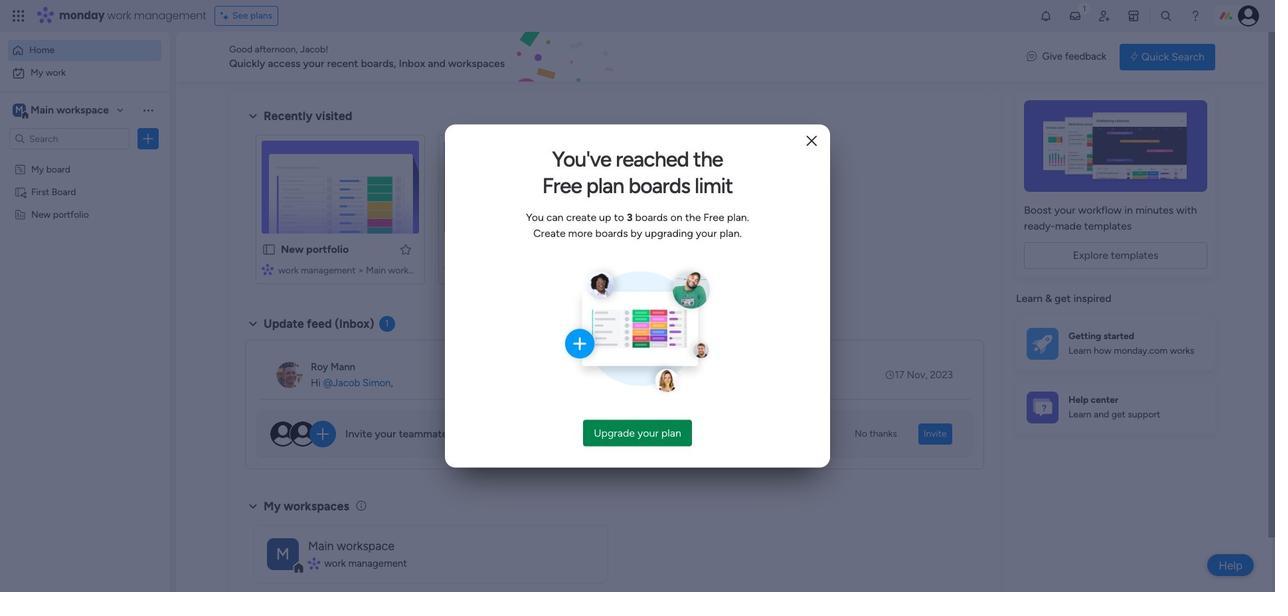 Task type: describe. For each thing, give the bounding box(es) containing it.
dapulse x slim image
[[807, 133, 817, 150]]

invite members image
[[1098, 9, 1112, 23]]

select product image
[[12, 9, 25, 23]]

1 image
[[1079, 1, 1091, 16]]

1 horizontal spatial workspace image
[[267, 539, 299, 570]]

close my workspaces image
[[245, 499, 261, 515]]

3 component image from the left
[[628, 263, 640, 275]]

2 public board image from the left
[[445, 243, 459, 257]]

see plans image
[[220, 9, 232, 23]]

update feed image
[[1069, 9, 1082, 23]]

close recently visited image
[[245, 108, 261, 124]]

getting started element
[[1017, 317, 1216, 370]]

shareable board image
[[628, 243, 642, 257]]

monday marketplace image
[[1128, 9, 1141, 23]]

help image
[[1189, 9, 1203, 23]]

0 vertical spatial workspace image
[[13, 103, 26, 118]]

templates image image
[[1029, 100, 1204, 192]]

roy mann image
[[276, 362, 303, 389]]

jacob simon image
[[1238, 5, 1260, 27]]

v2 user feedback image
[[1027, 49, 1037, 64]]

v2 bolt switch image
[[1131, 50, 1139, 64]]

add to favorites image
[[399, 243, 413, 256]]



Task type: vqa. For each thing, say whether or not it's contained in the screenshot.
option to the bottom
yes



Task type: locate. For each thing, give the bounding box(es) containing it.
2 vertical spatial option
[[0, 157, 169, 160]]

0 vertical spatial option
[[8, 40, 161, 61]]

Search in workspace field
[[28, 131, 111, 147]]

0 horizontal spatial workspace image
[[13, 103, 26, 118]]

component image
[[308, 558, 320, 570]]

search everything image
[[1160, 9, 1173, 23]]

close update feed (inbox) image
[[245, 316, 261, 332]]

1 component image from the left
[[262, 263, 274, 275]]

1 vertical spatial workspace image
[[267, 539, 299, 570]]

component image
[[262, 263, 274, 275], [445, 263, 457, 275], [628, 263, 640, 275]]

shareable board image
[[14, 185, 27, 198]]

quick search results list box
[[245, 124, 985, 300]]

public board image
[[262, 243, 276, 257], [445, 243, 459, 257]]

2 horizontal spatial component image
[[628, 263, 640, 275]]

help center element
[[1017, 381, 1216, 434]]

option
[[8, 40, 161, 61], [8, 62, 161, 84], [0, 157, 169, 160]]

1 element
[[379, 316, 395, 332]]

1 public board image from the left
[[262, 243, 276, 257]]

0 horizontal spatial public board image
[[262, 243, 276, 257]]

workspace selection element
[[13, 102, 111, 120]]

list box
[[0, 155, 169, 405]]

2 component image from the left
[[445, 263, 457, 275]]

workspace image
[[13, 103, 26, 118], [267, 539, 299, 570]]

0 horizontal spatial component image
[[262, 263, 274, 275]]

notifications image
[[1040, 9, 1053, 23]]

1 vertical spatial option
[[8, 62, 161, 84]]

1 horizontal spatial component image
[[445, 263, 457, 275]]

1 horizontal spatial public board image
[[445, 243, 459, 257]]



